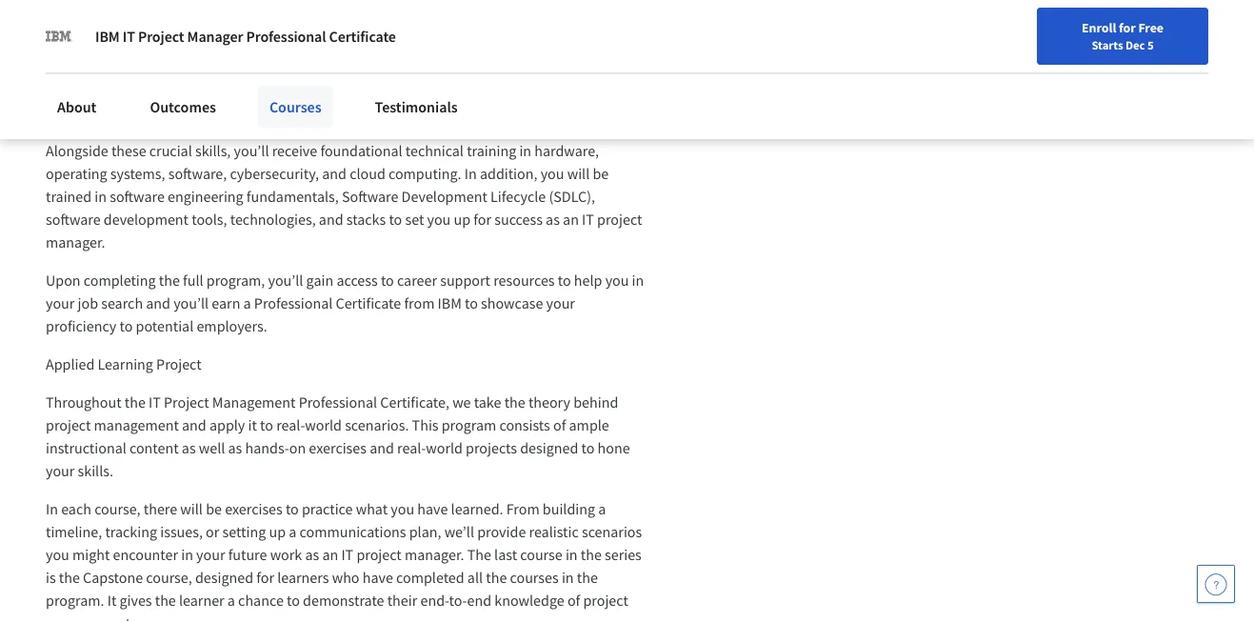 Task type: vqa. For each thing, say whether or not it's contained in the screenshot.
projects
yes



Task type: locate. For each thing, give the bounding box(es) containing it.
0 horizontal spatial management.
[[46, 614, 135, 622]]

exercises up setting
[[225, 500, 283, 519]]

1 horizontal spatial designed
[[520, 439, 579, 458]]

1 vertical spatial exercises
[[225, 500, 283, 519]]

0 vertical spatial ibm
[[95, 27, 120, 46]]

1 vertical spatial management.
[[46, 614, 135, 622]]

completing
[[84, 271, 156, 290]]

0 vertical spatial real-
[[276, 416, 305, 435]]

0 vertical spatial be
[[593, 165, 609, 184]]

0 horizontal spatial exercises
[[225, 500, 283, 519]]

to left set on the top left of page
[[389, 210, 402, 229]]

the inside upon completing the full program, you'll gain access to career support resources to help you in your job search and you'll earn a professional certificate from ibm to showcase your proficiency to potential employers.
[[159, 271, 180, 290]]

1 horizontal spatial gain
[[306, 271, 334, 290]]

0 horizontal spatial manager.
[[46, 233, 105, 252]]

lifecycle
[[491, 187, 546, 207]]

management. down program.
[[46, 614, 135, 622]]

1 horizontal spatial be
[[593, 165, 609, 184]]

1 vertical spatial course,
[[146, 569, 192, 588]]

0 horizontal spatial designed
[[195, 569, 253, 588]]

1 vertical spatial manager.
[[405, 546, 464, 565]]

0 vertical spatial gain
[[73, 119, 100, 138]]

you right help at top left
[[606, 271, 629, 290]]

be
[[593, 165, 609, 184], [206, 500, 222, 519]]

1 horizontal spatial up
[[454, 210, 471, 229]]

project up demand
[[138, 27, 184, 46]]

program.
[[46, 591, 104, 610]]

encounter
[[113, 546, 178, 565]]

operating
[[46, 165, 107, 184]]

help center image
[[1205, 573, 1228, 595]]

tracking
[[105, 523, 157, 542]]

1 vertical spatial ibm
[[438, 294, 462, 313]]

1 vertical spatial be
[[206, 500, 222, 519]]

it up management
[[149, 393, 161, 412]]

0 horizontal spatial gain
[[73, 119, 100, 138]]

work
[[270, 546, 302, 565]]

from
[[404, 294, 435, 313]]

as up learners on the bottom of page
[[305, 546, 319, 565]]

project up well
[[164, 393, 209, 412]]

world up on in the left bottom of the page
[[305, 416, 342, 435]]

methods,
[[429, 96, 489, 115]]

real- down 'this'
[[397, 439, 426, 458]]

technical
[[406, 142, 464, 161]]

project inside throughout the it project management professional certificate, we take the theory behind project management and apply it to real-world scenarios. this program consists of ample instructional content as well as hands-on exercises and real-world projects designed to hone your skills.
[[46, 416, 91, 435]]

to down search
[[120, 317, 133, 336]]

project up leadership
[[376, 73, 421, 92]]

full
[[183, 271, 203, 290]]

as
[[546, 210, 560, 229], [182, 439, 196, 458], [228, 439, 242, 458], [305, 546, 319, 565]]

ibm down support
[[438, 294, 462, 313]]

their
[[387, 591, 417, 610]]

management
[[94, 416, 179, 435]]

in down realistic
[[566, 546, 578, 565]]

software,
[[168, 165, 227, 184]]

software down trained in the top left of the page
[[46, 210, 101, 229]]

enroll
[[1082, 19, 1117, 36]]

ibm up learn
[[95, 27, 120, 46]]

2 horizontal spatial for
[[1119, 19, 1136, 36]]

project for it
[[138, 27, 184, 46]]

a up scenarios
[[598, 500, 606, 519]]

will inside in each course, there will be exercises to practice what you have learned. from building a timeline, tracking issues, or setting up a communications plan, we'll provide realistic scenarios you might encounter in your future work as an it project manager. the last course in the series is the capstone course, designed for learners who have completed all the courses in the program. it gives the learner a chance to demonstrate their end-to-end knowledge of project management.
[[180, 500, 203, 519]]

1 horizontal spatial ibm
[[438, 294, 462, 313]]

project for learning
[[156, 355, 202, 374]]

0 vertical spatial software
[[110, 187, 165, 207]]

0 horizontal spatial for
[[256, 569, 274, 588]]

course, up tracking
[[94, 500, 141, 519]]

an inside you'll learn in-demand skills used by professional it project managers including planning and managing projects, effective communication and leadership methods, agile methodologies, and gain a deep understanding of the concepts, tools, and language of project management. alongside these crucial skills, you'll receive foundational technical training in hardware, operating systems, software, cybersecurity, and cloud computing. in addition, you will be trained in software engineering fundamentals, software development lifecycle (sdlc), software development tools, technologies, and stacks to set you up for success as an it project manager.
[[563, 210, 579, 229]]

0 vertical spatial have
[[418, 500, 448, 519]]

hardware,
[[535, 142, 599, 161]]

up up the work
[[269, 523, 286, 542]]

software down systems,
[[110, 187, 165, 207]]

0 horizontal spatial be
[[206, 500, 222, 519]]

stacks
[[347, 210, 386, 229]]

(sdlc),
[[549, 187, 595, 207]]

1 horizontal spatial world
[[426, 439, 463, 458]]

0 horizontal spatial have
[[363, 569, 393, 588]]

will inside you'll learn in-demand skills used by professional it project managers including planning and managing projects, effective communication and leadership methods, agile methodologies, and gain a deep understanding of the concepts, tools, and language of project management. alongside these crucial skills, you'll receive foundational technical training in hardware, operating systems, software, cybersecurity, and cloud computing. in addition, you will be trained in software engineering fundamentals, software development lifecycle (sdlc), software development tools, technologies, and stacks to set you up for success as an it project manager.
[[567, 165, 590, 184]]

well
[[199, 439, 225, 458]]

a inside upon completing the full program, you'll gain access to career support resources to help you in your job search and you'll earn a professional certificate from ibm to showcase your proficiency to potential employers.
[[243, 294, 251, 313]]

designed up learner
[[195, 569, 253, 588]]

1 horizontal spatial an
[[563, 210, 579, 229]]

course, down the encounter
[[146, 569, 192, 588]]

throughout the it project management professional certificate, we take the theory behind project management and apply it to real-world scenarios. this program consists of ample instructional content as well as hands-on exercises and real-world projects designed to hone your skills.
[[46, 393, 633, 481]]

1 vertical spatial world
[[426, 439, 463, 458]]

an down (sdlc),
[[563, 210, 579, 229]]

you'll right program,
[[268, 271, 303, 290]]

0 vertical spatial designed
[[520, 439, 579, 458]]

your inside throughout the it project management professional certificate, we take the theory behind project management and apply it to real-world scenarios. this program consists of ample instructional content as well as hands-on exercises and real-world projects designed to hone your skills.
[[46, 462, 75, 481]]

showcase
[[481, 294, 543, 313]]

you'll up the cybersecurity,
[[234, 142, 269, 161]]

cloud
[[350, 165, 386, 184]]

up
[[454, 210, 471, 229], [269, 523, 286, 542]]

for
[[1119, 19, 1136, 36], [474, 210, 492, 229], [256, 569, 274, 588]]

as inside in each course, there will be exercises to practice what you have learned. from building a timeline, tracking issues, or setting up a communications plan, we'll provide realistic scenarios you might encounter in your future work as an it project manager. the last course in the series is the capstone course, designed for learners who have completed all the courses in the program. it gives the learner a chance to demonstrate their end-to-end knowledge of project management.
[[305, 546, 319, 565]]

upon
[[46, 271, 81, 290]]

up down the development
[[454, 210, 471, 229]]

have right who
[[363, 569, 393, 588]]

0 vertical spatial management.
[[541, 119, 630, 138]]

0 vertical spatial world
[[305, 416, 342, 435]]

for up chance
[[256, 569, 274, 588]]

0 vertical spatial you'll
[[234, 142, 269, 161]]

an inside in each course, there will be exercises to practice what you have learned. from building a timeline, tracking issues, or setting up a communications plan, we'll provide realistic scenarios you might encounter in your future work as an it project manager. the last course in the series is the capstone course, designed for learners who have completed all the courses in the program. it gives the learner a chance to demonstrate their end-to-end knowledge of project management.
[[322, 546, 338, 565]]

your down upon
[[46, 294, 75, 313]]

0 horizontal spatial up
[[269, 523, 286, 542]]

0 vertical spatial project
[[138, 27, 184, 46]]

to
[[389, 210, 402, 229], [381, 271, 394, 290], [558, 271, 571, 290], [465, 294, 478, 313], [120, 317, 133, 336], [260, 416, 273, 435], [582, 439, 595, 458], [286, 500, 299, 519], [287, 591, 300, 610]]

1 vertical spatial in
[[46, 500, 58, 519]]

1 horizontal spatial manager.
[[405, 546, 464, 565]]

and right planning
[[612, 73, 637, 92]]

1 horizontal spatial exercises
[[309, 439, 367, 458]]

to down learners on the bottom of page
[[287, 591, 300, 610]]

manager. inside you'll learn in-demand skills used by professional it project managers including planning and managing projects, effective communication and leadership methods, agile methodologies, and gain a deep understanding of the concepts, tools, and language of project management. alongside these crucial skills, you'll receive foundational technical training in hardware, operating systems, software, cybersecurity, and cloud computing. in addition, you will be trained in software engineering fundamentals, software development lifecycle (sdlc), software development tools, technologies, and stacks to set you up for success as an it project manager.
[[46, 233, 105, 252]]

courses link
[[258, 86, 333, 128]]

gain inside you'll learn in-demand skills used by professional it project managers including planning and managing projects, effective communication and leadership methods, agile methodologies, and gain a deep understanding of the concepts, tools, and language of project management. alongside these crucial skills, you'll receive foundational technical training in hardware, operating systems, software, cybersecurity, and cloud computing. in addition, you will be trained in software engineering fundamentals, software development lifecycle (sdlc), software development tools, technologies, and stacks to set you up for success as an it project manager.
[[73, 119, 100, 138]]

for inside in each course, there will be exercises to practice what you have learned. from building a timeline, tracking issues, or setting up a communications plan, we'll provide realistic scenarios you might encounter in your future work as an it project manager. the last course in the series is the capstone course, designed for learners who have completed all the courses in the program. it gives the learner a chance to demonstrate their end-to-end knowledge of project management.
[[256, 569, 274, 588]]

designed down consists
[[520, 439, 579, 458]]

in inside upon completing the full program, you'll gain access to career support resources to help you in your job search and you'll earn a professional certificate from ibm to showcase your proficiency to potential employers.
[[632, 271, 644, 290]]

1 horizontal spatial management.
[[541, 119, 630, 138]]

1 horizontal spatial in
[[465, 165, 477, 184]]

a left deep
[[103, 119, 111, 138]]

professional up scenarios. on the left
[[299, 393, 377, 412]]

exercises inside throughout the it project management professional certificate, we take the theory behind project management and apply it to real-world scenarios. this program consists of ample instructional content as well as hands-on exercises and real-world projects designed to hone your skills.
[[309, 439, 367, 458]]

and down scenarios. on the left
[[370, 439, 394, 458]]

2 vertical spatial for
[[256, 569, 274, 588]]

2 vertical spatial project
[[164, 393, 209, 412]]

be up or
[[206, 500, 222, 519]]

planning
[[553, 73, 609, 92]]

1 horizontal spatial real-
[[397, 439, 426, 458]]

in down the training
[[465, 165, 477, 184]]

0 vertical spatial for
[[1119, 19, 1136, 36]]

gives
[[120, 591, 152, 610]]

manager
[[187, 27, 243, 46]]

0 vertical spatial up
[[454, 210, 471, 229]]

project
[[376, 73, 421, 92], [493, 119, 538, 138], [597, 210, 642, 229], [46, 416, 91, 435], [357, 546, 402, 565], [583, 591, 629, 610]]

and down about
[[46, 119, 70, 138]]

used
[[227, 73, 258, 92]]

as down (sdlc),
[[546, 210, 560, 229]]

we
[[453, 393, 471, 412]]

you'll down full
[[174, 294, 209, 313]]

demonstrate
[[303, 591, 384, 610]]

it down (sdlc),
[[582, 210, 594, 229]]

1 horizontal spatial will
[[567, 165, 590, 184]]

it
[[248, 416, 257, 435]]

to inside you'll learn in-demand skills used by professional it project managers including planning and managing projects, effective communication and leadership methods, agile methodologies, and gain a deep understanding of the concepts, tools, and language of project management. alongside these crucial skills, you'll receive foundational technical training in hardware, operating systems, software, cybersecurity, and cloud computing. in addition, you will be trained in software engineering fundamentals, software development lifecycle (sdlc), software development tools, technologies, and stacks to set you up for success as an it project manager.
[[389, 210, 402, 229]]

potential
[[136, 317, 194, 336]]

apply
[[210, 416, 245, 435]]

and up well
[[182, 416, 206, 435]]

might
[[72, 546, 110, 565]]

0 horizontal spatial an
[[322, 546, 338, 565]]

ibm inside upon completing the full program, you'll gain access to career support resources to help you in your job search and you'll earn a professional certificate from ibm to showcase your proficiency to potential employers.
[[438, 294, 462, 313]]

2 vertical spatial professional
[[299, 393, 377, 412]]

1 horizontal spatial software
[[110, 187, 165, 207]]

to down ample
[[582, 439, 595, 458]]

cybersecurity,
[[230, 165, 319, 184]]

coursera image
[[23, 15, 144, 46]]

as inside you'll learn in-demand skills used by professional it project managers including planning and managing projects, effective communication and leadership methods, agile methodologies, and gain a deep understanding of the concepts, tools, and language of project management. alongside these crucial skills, you'll receive foundational technical training in hardware, operating systems, software, cybersecurity, and cloud computing. in addition, you will be trained in software engineering fundamentals, software development lifecycle (sdlc), software development tools, technologies, and stacks to set you up for success as an it project manager.
[[546, 210, 560, 229]]

tools, up foundational
[[349, 119, 385, 138]]

0 vertical spatial manager.
[[46, 233, 105, 252]]

certificate inside upon completing the full program, you'll gain access to career support resources to help you in your job search and you'll earn a professional certificate from ibm to showcase your proficiency to potential employers.
[[336, 294, 401, 313]]

0 horizontal spatial ibm
[[95, 27, 120, 46]]

software
[[110, 187, 165, 207], [46, 210, 101, 229]]

professional up by
[[246, 27, 326, 46]]

courses
[[510, 569, 559, 588]]

receive
[[272, 142, 317, 161]]

0 vertical spatial in
[[465, 165, 477, 184]]

for left success
[[474, 210, 492, 229]]

1 horizontal spatial tools,
[[349, 119, 385, 138]]

we'll
[[445, 523, 474, 542]]

1 horizontal spatial for
[[474, 210, 492, 229]]

1 vertical spatial for
[[474, 210, 492, 229]]

upon completing the full program, you'll gain access to career support resources to help you in your job search and you'll earn a professional certificate from ibm to showcase your proficiency to potential employers.
[[46, 271, 647, 336]]

proficiency
[[46, 317, 117, 336]]

0 vertical spatial will
[[567, 165, 590, 184]]

will
[[567, 165, 590, 184], [180, 500, 203, 519]]

of down theory
[[553, 416, 566, 435]]

in inside in each course, there will be exercises to practice what you have learned. from building a timeline, tracking issues, or setting up a communications plan, we'll provide realistic scenarios you might encounter in your future work as an it project manager. the last course in the series is the capstone course, designed for learners who have completed all the courses in the program. it gives the learner a chance to demonstrate their end-to-end knowledge of project management.
[[46, 500, 58, 519]]

in right help at top left
[[632, 271, 644, 290]]

1 vertical spatial you'll
[[268, 271, 303, 290]]

0 vertical spatial tools,
[[349, 119, 385, 138]]

None search field
[[272, 12, 500, 50]]

0 horizontal spatial tools,
[[192, 210, 227, 229]]

about link
[[46, 86, 108, 128]]

1 vertical spatial designed
[[195, 569, 253, 588]]

manager. up completed at the bottom of page
[[405, 546, 464, 565]]

about
[[57, 97, 97, 116]]

career
[[397, 271, 437, 290]]

program,
[[207, 271, 265, 290]]

up inside you'll learn in-demand skills used by professional it project managers including planning and managing projects, effective communication and leadership methods, agile methodologies, and gain a deep understanding of the concepts, tools, and language of project management. alongside these crucial skills, you'll receive foundational technical training in hardware, operating systems, software, cybersecurity, and cloud computing. in addition, you will be trained in software engineering fundamentals, software development lifecycle (sdlc), software development tools, technologies, and stacks to set you up for success as an it project manager.
[[454, 210, 471, 229]]

a right 'earn' on the left of page
[[243, 294, 251, 313]]

you up is
[[46, 546, 69, 565]]

designed inside in each course, there will be exercises to practice what you have learned. from building a timeline, tracking issues, or setting up a communications plan, we'll provide realistic scenarios you might encounter in your future work as an it project manager. the last course in the series is the capstone course, designed for learners who have completed all the courses in the program. it gives the learner a chance to demonstrate their end-to-end knowledge of project management.
[[195, 569, 253, 588]]

will up (sdlc),
[[567, 165, 590, 184]]

gain left "access"
[[306, 271, 334, 290]]

for inside enroll for free starts dec 5
[[1119, 19, 1136, 36]]

1 vertical spatial gain
[[306, 271, 334, 290]]

real- up on in the left bottom of the page
[[276, 416, 305, 435]]

an up who
[[322, 546, 338, 565]]

will up issues,
[[180, 500, 203, 519]]

0 horizontal spatial software
[[46, 210, 101, 229]]

a up the work
[[289, 523, 297, 542]]

project down throughout
[[46, 416, 91, 435]]

knowledge
[[495, 591, 565, 610]]

be up (sdlc),
[[593, 165, 609, 184]]

0 vertical spatial course,
[[94, 500, 141, 519]]

there
[[144, 500, 177, 519]]

it inside throughout the it project management professional certificate, we take the theory behind project management and apply it to real-world scenarios. this program consists of ample instructional content as well as hands-on exercises and real-world projects designed to hone your skills.
[[149, 393, 161, 412]]

of right knowledge
[[568, 591, 580, 610]]

earn
[[212, 294, 240, 313]]

1 vertical spatial certificate
[[336, 294, 401, 313]]

and left stacks
[[319, 210, 343, 229]]

0 horizontal spatial in
[[46, 500, 58, 519]]

managing
[[46, 96, 110, 115]]

0 vertical spatial an
[[563, 210, 579, 229]]

skills.
[[78, 462, 113, 481]]

1 vertical spatial an
[[322, 546, 338, 565]]

gain down about
[[73, 119, 100, 138]]

as left well
[[182, 439, 196, 458]]

it up who
[[341, 546, 354, 565]]

and up potential
[[146, 294, 170, 313]]

manager.
[[46, 233, 105, 252], [405, 546, 464, 565]]

set
[[405, 210, 424, 229]]

demand
[[136, 73, 189, 92]]

plan,
[[409, 523, 442, 542]]

menu item
[[909, 19, 1032, 81]]

content
[[130, 439, 179, 458]]

1 vertical spatial project
[[156, 355, 202, 374]]

your down or
[[196, 546, 225, 565]]

manager. up upon
[[46, 233, 105, 252]]

designed
[[520, 439, 579, 458], [195, 569, 253, 588]]

project down communications
[[357, 546, 402, 565]]

have up plan,
[[418, 500, 448, 519]]

ibm image
[[46, 23, 72, 50]]

the
[[261, 119, 282, 138], [159, 271, 180, 290], [125, 393, 146, 412], [505, 393, 526, 412], [581, 546, 602, 565], [59, 569, 80, 588], [486, 569, 507, 588], [577, 569, 598, 588], [155, 591, 176, 610]]

behind
[[574, 393, 619, 412]]

1 vertical spatial have
[[363, 569, 393, 588]]

an
[[563, 210, 579, 229], [322, 546, 338, 565]]

world down 'this'
[[426, 439, 463, 458]]

help
[[574, 271, 602, 290]]

throughout
[[46, 393, 122, 412]]

1 vertical spatial professional
[[254, 294, 333, 313]]

management. inside you'll learn in-demand skills used by professional it project managers including planning and managing projects, effective communication and leadership methods, agile methodologies, and gain a deep understanding of the concepts, tools, and language of project management. alongside these crucial skills, you'll receive foundational technical training in hardware, operating systems, software, cybersecurity, and cloud computing. in addition, you will be trained in software engineering fundamentals, software development lifecycle (sdlc), software development tools, technologies, and stacks to set you up for success as an it project manager.
[[541, 119, 630, 138]]

your down 'instructional'
[[46, 462, 75, 481]]

management. down methodologies,
[[541, 119, 630, 138]]

project down potential
[[156, 355, 202, 374]]

it up leadership
[[361, 73, 373, 92]]

to left career
[[381, 271, 394, 290]]

and down professional
[[331, 96, 356, 115]]

communications
[[300, 523, 406, 542]]

consists
[[500, 416, 550, 435]]

in each course, there will be exercises to practice what you have learned. from building a timeline, tracking issues, or setting up a communications plan, we'll provide realistic scenarios you might encounter in your future work as an it project manager. the last course in the series is the capstone course, designed for learners who have completed all the courses in the program. it gives the learner a chance to demonstrate their end-to-end knowledge of project management.
[[46, 500, 645, 622]]

0 vertical spatial exercises
[[309, 439, 367, 458]]

1 vertical spatial tools,
[[192, 210, 227, 229]]

1 vertical spatial up
[[269, 523, 286, 542]]

in left each
[[46, 500, 58, 519]]

1 vertical spatial will
[[180, 500, 203, 519]]

course,
[[94, 500, 141, 519], [146, 569, 192, 588]]

exercises right on in the left bottom of the page
[[309, 439, 367, 458]]

provide
[[477, 523, 526, 542]]

0 horizontal spatial will
[[180, 500, 203, 519]]

professional down program,
[[254, 294, 333, 313]]

tools, down engineering
[[192, 210, 227, 229]]



Task type: describe. For each thing, give the bounding box(es) containing it.
software
[[342, 187, 399, 207]]

future
[[228, 546, 267, 565]]

support
[[440, 271, 491, 290]]

engineering
[[168, 187, 244, 207]]

a right learner
[[228, 591, 235, 610]]

it
[[107, 591, 117, 610]]

completed
[[396, 569, 465, 588]]

job
[[78, 294, 98, 313]]

of inside in each course, there will be exercises to practice what you have learned. from building a timeline, tracking issues, or setting up a communications plan, we'll provide realistic scenarios you might encounter in your future work as an it project manager. the last course in the series is the capstone course, designed for learners who have completed all the courses in the program. it gives the learner a chance to demonstrate their end-to-end knowledge of project management.
[[568, 591, 580, 610]]

program
[[442, 416, 497, 435]]

it up in-
[[123, 27, 135, 46]]

a inside you'll learn in-demand skills used by professional it project managers including planning and managing projects, effective communication and leadership methods, agile methodologies, and gain a deep understanding of the concepts, tools, and language of project management. alongside these crucial skills, you'll receive foundational technical training in hardware, operating systems, software, cybersecurity, and cloud computing. in addition, you will be trained in software engineering fundamentals, software development lifecycle (sdlc), software development tools, technologies, and stacks to set you up for success as an it project manager.
[[103, 119, 111, 138]]

professional
[[279, 73, 358, 92]]

you down the development
[[427, 210, 451, 229]]

in right 'courses'
[[562, 569, 574, 588]]

scenarios
[[582, 523, 642, 542]]

search
[[101, 294, 143, 313]]

1 vertical spatial software
[[46, 210, 101, 229]]

of inside throughout the it project management professional certificate, we take the theory behind project management and apply it to real-world scenarios. this program consists of ample instructional content as well as hands-on exercises and real-world projects designed to hone your skills.
[[553, 416, 566, 435]]

0 vertical spatial professional
[[246, 27, 326, 46]]

project up help at top left
[[597, 210, 642, 229]]

in right trained in the top left of the page
[[95, 187, 107, 207]]

end
[[467, 591, 492, 610]]

be inside in each course, there will be exercises to practice what you have learned. from building a timeline, tracking issues, or setting up a communications plan, we'll provide realistic scenarios you might encounter in your future work as an it project manager. the last course in the series is the capstone course, designed for learners who have completed all the courses in the program. it gives the learner a chance to demonstrate their end-to-end knowledge of project management.
[[206, 500, 222, 519]]

you right what
[[391, 500, 414, 519]]

project down the series
[[583, 591, 629, 610]]

last
[[495, 546, 517, 565]]

you down "hardware,"
[[541, 165, 564, 184]]

the
[[467, 546, 491, 565]]

up inside in each course, there will be exercises to practice what you have learned. from building a timeline, tracking issues, or setting up a communications plan, we'll provide realistic scenarios you might encounter in your future work as an it project manager. the last course in the series is the capstone course, designed for learners who have completed all the courses in the program. it gives the learner a chance to demonstrate their end-to-end knowledge of project management.
[[269, 523, 286, 542]]

to right the it
[[260, 416, 273, 435]]

1 vertical spatial real-
[[397, 439, 426, 458]]

outcomes
[[150, 97, 216, 116]]

you'll inside you'll learn in-demand skills used by professional it project managers including planning and managing projects, effective communication and leadership methods, agile methodologies, and gain a deep understanding of the concepts, tools, and language of project management. alongside these crucial skills, you'll receive foundational technical training in hardware, operating systems, software, cybersecurity, and cloud computing. in addition, you will be trained in software engineering fundamentals, software development lifecycle (sdlc), software development tools, technologies, and stacks to set you up for success as an it project manager.
[[234, 142, 269, 161]]

from
[[507, 500, 540, 519]]

your inside in each course, there will be exercises to practice what you have learned. from building a timeline, tracking issues, or setting up a communications plan, we'll provide realistic scenarios you might encounter in your future work as an it project manager. the last course in the series is the capstone course, designed for learners who have completed all the courses in the program. it gives the learner a chance to demonstrate their end-to-end knowledge of project management.
[[196, 546, 225, 565]]

dec
[[1126, 37, 1145, 52]]

setting
[[222, 523, 266, 542]]

technologies,
[[230, 210, 316, 229]]

leadership
[[359, 96, 426, 115]]

foundational
[[320, 142, 403, 161]]

access
[[337, 271, 378, 290]]

capstone
[[83, 569, 143, 588]]

hone
[[598, 439, 630, 458]]

instructional
[[46, 439, 126, 458]]

who
[[332, 569, 360, 588]]

by
[[261, 73, 276, 92]]

you'll
[[46, 73, 80, 92]]

learning
[[98, 355, 153, 374]]

to left practice
[[286, 500, 299, 519]]

0 horizontal spatial course,
[[94, 500, 141, 519]]

testimonials
[[375, 97, 458, 116]]

of down 'communication'
[[245, 119, 258, 138]]

practice
[[302, 500, 353, 519]]

you inside upon completing the full program, you'll gain access to career support resources to help you in your job search and you'll earn a professional certificate from ibm to showcase your proficiency to potential employers.
[[606, 271, 629, 290]]

professional inside upon completing the full program, you'll gain access to career support resources to help you in your job search and you'll earn a professional certificate from ibm to showcase your proficiency to potential employers.
[[254, 294, 333, 313]]

success
[[495, 210, 543, 229]]

to down support
[[465, 294, 478, 313]]

skills,
[[195, 142, 231, 161]]

show notifications image
[[1052, 24, 1075, 47]]

learned.
[[451, 500, 504, 519]]

and down leadership
[[388, 119, 412, 138]]

methodologies,
[[526, 96, 626, 115]]

is
[[46, 569, 56, 588]]

deep
[[114, 119, 146, 138]]

managers
[[424, 73, 487, 92]]

realistic
[[529, 523, 579, 542]]

issues,
[[160, 523, 203, 542]]

outcomes link
[[139, 86, 228, 128]]

hands-
[[245, 439, 289, 458]]

training
[[467, 142, 517, 161]]

certificate,
[[380, 393, 450, 412]]

building
[[543, 500, 595, 519]]

in down issues,
[[181, 546, 193, 565]]

each
[[61, 500, 91, 519]]

the inside you'll learn in-demand skills used by professional it project managers including planning and managing projects, effective communication and leadership methods, agile methodologies, and gain a deep understanding of the concepts, tools, and language of project management. alongside these crucial skills, you'll receive foundational technical training in hardware, operating systems, software, cybersecurity, and cloud computing. in addition, you will be trained in software engineering fundamentals, software development lifecycle (sdlc), software development tools, technologies, and stacks to set you up for success as an it project manager.
[[261, 119, 282, 138]]

project inside throughout the it project management professional certificate, we take the theory behind project management and apply it to real-world scenarios. this program consists of ample instructional content as well as hands-on exercises and real-world projects designed to hone your skills.
[[164, 393, 209, 412]]

management. inside in each course, there will be exercises to practice what you have learned. from building a timeline, tracking issues, or setting up a communications plan, we'll provide realistic scenarios you might encounter in your future work as an it project manager. the last course in the series is the capstone course, designed for learners who have completed all the courses in the program. it gives the learner a chance to demonstrate their end-to-end knowledge of project management.
[[46, 614, 135, 622]]

testimonials link
[[363, 86, 469, 128]]

computing.
[[389, 165, 462, 184]]

resources
[[494, 271, 555, 290]]

and inside upon completing the full program, you'll gain access to career support resources to help you in your job search and you'll earn a professional certificate from ibm to showcase your proficiency to potential employers.
[[146, 294, 170, 313]]

to-
[[449, 591, 467, 610]]

skills
[[192, 73, 224, 92]]

addition,
[[480, 165, 538, 184]]

chance
[[238, 591, 284, 610]]

0 horizontal spatial world
[[305, 416, 342, 435]]

theory
[[529, 393, 571, 412]]

1 horizontal spatial course,
[[146, 569, 192, 588]]

development
[[104, 210, 189, 229]]

learners
[[277, 569, 329, 588]]

professional inside throughout the it project management professional certificate, we take the theory behind project management and apply it to real-world scenarios. this program consists of ample instructional content as well as hands-on exercises and real-world projects designed to hone your skills.
[[299, 393, 377, 412]]

for inside you'll learn in-demand skills used by professional it project managers including planning and managing projects, effective communication and leadership methods, agile methodologies, and gain a deep understanding of the concepts, tools, and language of project management. alongside these crucial skills, you'll receive foundational technical training in hardware, operating systems, software, cybersecurity, and cloud computing. in addition, you will be trained in software engineering fundamentals, software development lifecycle (sdlc), software development tools, technologies, and stacks to set you up for success as an it project manager.
[[474, 210, 492, 229]]

2 vertical spatial you'll
[[174, 294, 209, 313]]

or
[[206, 523, 219, 542]]

development
[[402, 187, 488, 207]]

on
[[289, 439, 306, 458]]

free
[[1139, 19, 1164, 36]]

ibm it project manager professional certificate
[[95, 27, 396, 46]]

concepts,
[[285, 119, 346, 138]]

1 horizontal spatial have
[[418, 500, 448, 519]]

take
[[474, 393, 501, 412]]

alongside
[[46, 142, 108, 161]]

gain inside upon completing the full program, you'll gain access to career support resources to help you in your job search and you'll earn a professional certificate from ibm to showcase your proficiency to potential employers.
[[306, 271, 334, 290]]

agile
[[492, 96, 523, 115]]

manager. inside in each course, there will be exercises to practice what you have learned. from building a timeline, tracking issues, or setting up a communications plan, we'll provide realistic scenarios you might encounter in your future work as an it project manager. the last course in the series is the capstone course, designed for learners who have completed all the courses in the program. it gives the learner a chance to demonstrate their end-to-end knowledge of project management.
[[405, 546, 464, 565]]

your down help at top left
[[546, 294, 575, 313]]

of up the training
[[477, 119, 490, 138]]

as right well
[[228, 439, 242, 458]]

courses
[[269, 97, 322, 116]]

5
[[1148, 37, 1154, 52]]

to left help at top left
[[558, 271, 571, 290]]

crucial
[[149, 142, 192, 161]]

project down "agile"
[[493, 119, 538, 138]]

all
[[468, 569, 483, 588]]

learner
[[179, 591, 224, 610]]

be inside you'll learn in-demand skills used by professional it project managers including planning and managing projects, effective communication and leadership methods, agile methodologies, and gain a deep understanding of the concepts, tools, and language of project management. alongside these crucial skills, you'll receive foundational technical training in hardware, operating systems, software, cybersecurity, and cloud computing. in addition, you will be trained in software engineering fundamentals, software development lifecycle (sdlc), software development tools, technologies, and stacks to set you up for success as an it project manager.
[[593, 165, 609, 184]]

in inside you'll learn in-demand skills used by professional it project managers including planning and managing projects, effective communication and leadership methods, agile methodologies, and gain a deep understanding of the concepts, tools, and language of project management. alongside these crucial skills, you'll receive foundational technical training in hardware, operating systems, software, cybersecurity, and cloud computing. in addition, you will be trained in software engineering fundamentals, software development lifecycle (sdlc), software development tools, technologies, and stacks to set you up for success as an it project manager.
[[465, 165, 477, 184]]

and left "cloud"
[[322, 165, 347, 184]]

in up addition, at top
[[520, 142, 532, 161]]

0 vertical spatial certificate
[[329, 27, 396, 46]]

trained
[[46, 187, 92, 207]]

exercises inside in each course, there will be exercises to practice what you have learned. from building a timeline, tracking issues, or setting up a communications plan, we'll provide realistic scenarios you might encounter in your future work as an it project manager. the last course in the series is the capstone course, designed for learners who have completed all the courses in the program. it gives the learner a chance to demonstrate their end-to-end knowledge of project management.
[[225, 500, 283, 519]]

language
[[415, 119, 474, 138]]

timeline,
[[46, 523, 102, 542]]

projects
[[466, 439, 517, 458]]

designed inside throughout the it project management professional certificate, we take the theory behind project management and apply it to real-world scenarios. this program consists of ample instructional content as well as hands-on exercises and real-world projects designed to hone your skills.
[[520, 439, 579, 458]]

0 horizontal spatial real-
[[276, 416, 305, 435]]

it inside in each course, there will be exercises to practice what you have learned. from building a timeline, tracking issues, or setting up a communications plan, we'll provide realistic scenarios you might encounter in your future work as an it project manager. the last course in the series is the capstone course, designed for learners who have completed all the courses in the program. it gives the learner a chance to demonstrate their end-to-end knowledge of project management.
[[341, 546, 354, 565]]

applied
[[46, 355, 95, 374]]



